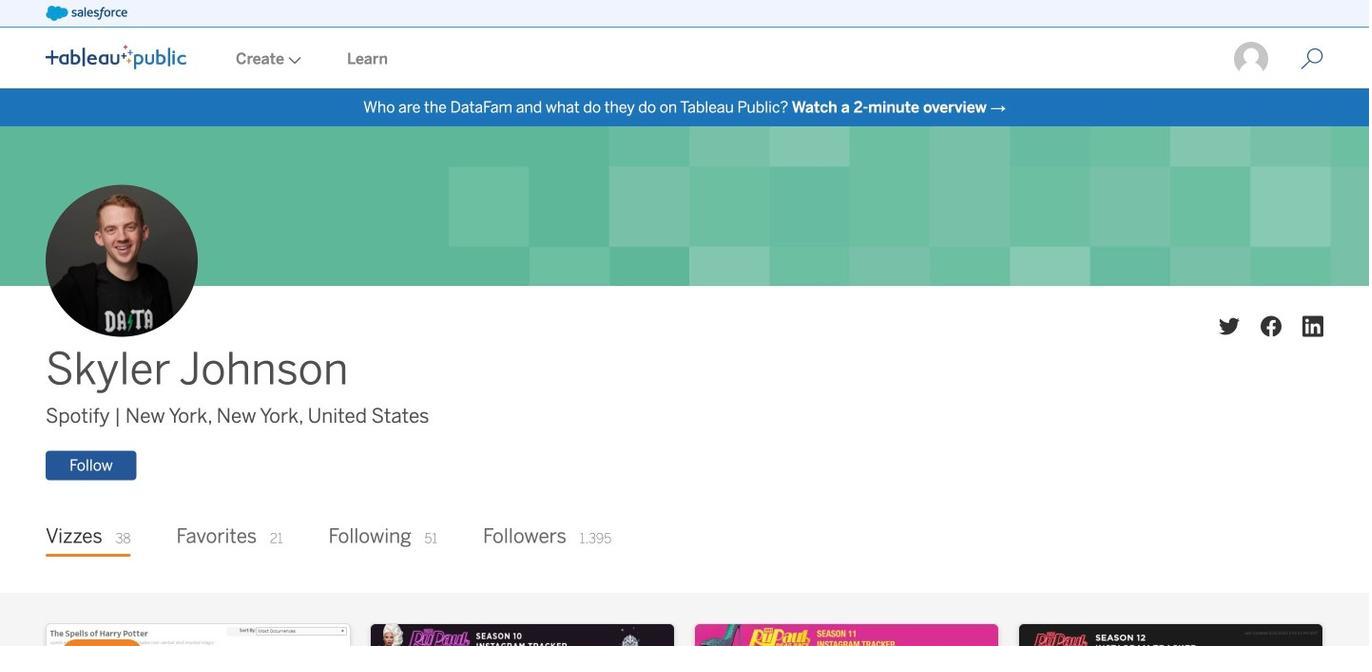 Task type: locate. For each thing, give the bounding box(es) containing it.
tara.schultz image
[[1233, 40, 1271, 78]]

salesforce logo image
[[46, 6, 127, 21]]

logo image
[[46, 45, 186, 69]]

avatar image
[[46, 185, 198, 337]]

create image
[[284, 57, 302, 64]]



Task type: vqa. For each thing, say whether or not it's contained in the screenshot.
Vertical Container CONTAINER
no



Task type: describe. For each thing, give the bounding box(es) containing it.
facebook.com image
[[1261, 316, 1282, 337]]

linkedin.com image
[[1303, 316, 1324, 337]]

go to search image
[[1279, 48, 1347, 70]]



